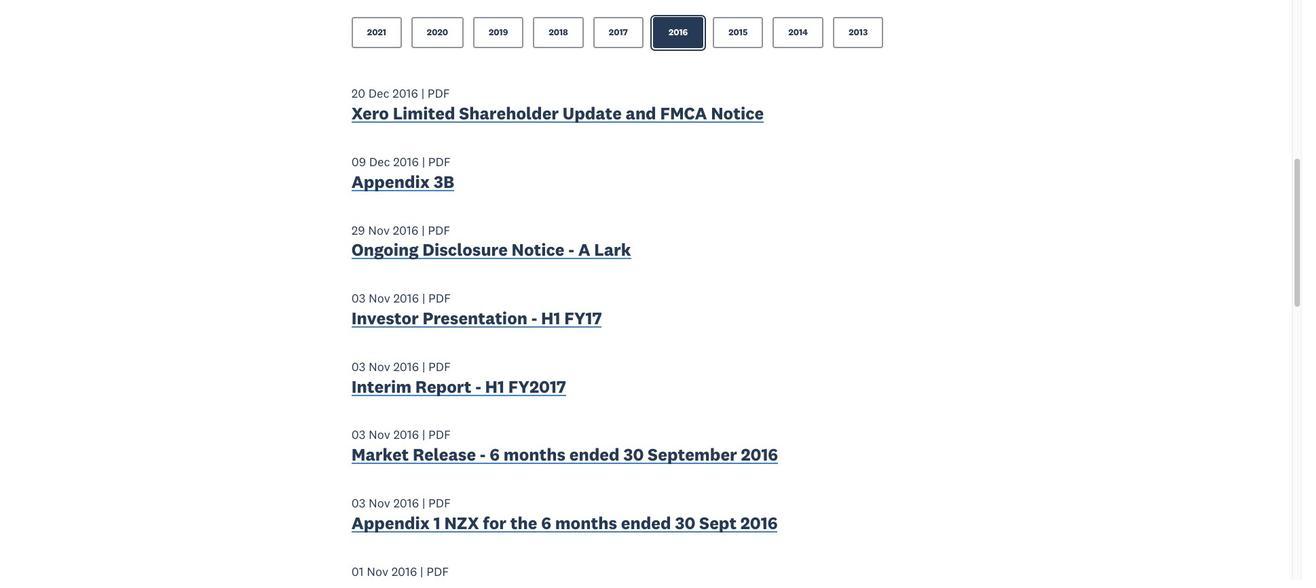 Task type: locate. For each thing, give the bounding box(es) containing it.
pdf for limited
[[428, 86, 450, 101]]

0 vertical spatial notice
[[711, 103, 764, 124]]

2016 up ongoing
[[393, 222, 419, 238]]

03 for market
[[352, 427, 366, 443]]

0 horizontal spatial h1
[[485, 376, 505, 398]]

pdf inside 03 nov 2016 | pdf interim report - h1 fy2017
[[429, 359, 451, 375]]

2016 for 03 nov 2016 | pdf market release - 6 months ended 30 september 2016
[[394, 427, 419, 443]]

2016 right 01
[[392, 564, 417, 580]]

update
[[563, 103, 622, 124]]

appendix
[[352, 171, 430, 193], [352, 513, 430, 534]]

03 up market
[[352, 427, 366, 443]]

months right the
[[555, 513, 617, 534]]

pdf up report
[[429, 359, 451, 375]]

nzx
[[444, 513, 479, 534]]

notice
[[711, 103, 764, 124], [512, 239, 565, 261]]

03 up investor
[[352, 291, 366, 306]]

2021
[[367, 27, 386, 38]]

nov
[[368, 222, 390, 238], [369, 291, 390, 306], [369, 359, 390, 375], [369, 427, 390, 443], [369, 496, 390, 511], [367, 564, 389, 580]]

2016 down market
[[394, 496, 419, 511]]

2016 inside 09 dec 2016 | pdf appendix 3b
[[393, 154, 419, 170]]

h1 for fy2017
[[485, 376, 505, 398]]

2016 up limited
[[393, 86, 418, 101]]

appendix down 09
[[352, 171, 430, 193]]

- inside 03 nov 2016 | pdf interim report - h1 fy2017
[[476, 376, 481, 398]]

months inside 03 nov 2016 | pdf appendix 1 nzx for the 6 months ended 30 sept 2016
[[555, 513, 617, 534]]

investor presentation - h1 fy17 link
[[352, 308, 602, 333]]

pdf up limited
[[428, 86, 450, 101]]

pdf for report
[[429, 359, 451, 375]]

| for 3b
[[422, 154, 425, 170]]

-
[[569, 239, 575, 261], [532, 308, 537, 329], [476, 376, 481, 398], [480, 444, 486, 466]]

6 right the
[[541, 513, 551, 534]]

| for limited
[[421, 86, 425, 101]]

pdf up the disclosure
[[428, 222, 450, 238]]

1 vertical spatial notice
[[512, 239, 565, 261]]

| inside 09 dec 2016 | pdf appendix 3b
[[422, 154, 425, 170]]

appendix left 1 at the left
[[352, 513, 430, 534]]

appendix 3b link
[[352, 171, 454, 196]]

| inside '20 dec 2016 | pdf xero limited shareholder update and fmca notice'
[[421, 86, 425, 101]]

- inside "03 nov 2016 | pdf market release - 6 months ended 30 september 2016"
[[480, 444, 486, 466]]

30 left sept at the bottom of the page
[[675, 513, 696, 534]]

1 03 from the top
[[352, 291, 366, 306]]

nov right 29
[[368, 222, 390, 238]]

pdf inside "03 nov 2016 | pdf market release - 6 months ended 30 september 2016"
[[429, 427, 451, 443]]

03 up interim
[[352, 359, 366, 375]]

09
[[352, 154, 366, 170]]

| for report
[[422, 359, 425, 375]]

| for presentation
[[422, 291, 425, 306]]

2 appendix from the top
[[352, 513, 430, 534]]

0 vertical spatial 30
[[624, 444, 644, 466]]

0 vertical spatial appendix
[[352, 171, 430, 193]]

dec inside '20 dec 2016 | pdf xero limited shareholder update and fmca notice'
[[369, 86, 390, 101]]

interim
[[352, 376, 412, 398]]

months up 03 nov 2016 | pdf appendix 1 nzx for the 6 months ended 30 sept 2016
[[504, 444, 566, 466]]

| down the release
[[422, 496, 425, 511]]

pdf up 3b
[[428, 154, 451, 170]]

03 inside 03 nov 2016 | pdf interim report - h1 fy2017
[[352, 359, 366, 375]]

pdf for presentation
[[429, 291, 451, 306]]

lark
[[594, 239, 631, 261]]

1 vertical spatial 6
[[541, 513, 551, 534]]

03 for interim
[[352, 359, 366, 375]]

0 vertical spatial 6
[[490, 444, 500, 466]]

2016 up market
[[394, 427, 419, 443]]

fy17
[[565, 308, 602, 329]]

september
[[648, 444, 737, 466]]

| inside 03 nov 2016 | pdf investor presentation - h1 fy17
[[422, 291, 425, 306]]

1 horizontal spatial ended
[[621, 513, 671, 534]]

pdf inside '20 dec 2016 | pdf xero limited shareholder update and fmca notice'
[[428, 86, 450, 101]]

pdf inside 29 nov 2016 | pdf ongoing disclosure notice - a lark
[[428, 222, 450, 238]]

29
[[352, 222, 365, 238]]

2016 inside "button"
[[669, 27, 688, 38]]

1 appendix from the top
[[352, 171, 430, 193]]

|
[[421, 86, 425, 101], [422, 154, 425, 170], [422, 222, 425, 238], [422, 291, 425, 306], [422, 359, 425, 375], [422, 427, 425, 443], [422, 496, 425, 511], [420, 564, 424, 580]]

03 inside 03 nov 2016 | pdf appendix 1 nzx for the 6 months ended 30 sept 2016
[[352, 496, 366, 511]]

- left the "a"
[[569, 239, 575, 261]]

- inside 29 nov 2016 | pdf ongoing disclosure notice - a lark
[[569, 239, 575, 261]]

| up the release
[[422, 427, 425, 443]]

1 horizontal spatial notice
[[711, 103, 764, 124]]

pdf for release
[[429, 427, 451, 443]]

h1 inside 03 nov 2016 | pdf investor presentation - h1 fy17
[[541, 308, 561, 329]]

| up appendix 3b link
[[422, 154, 425, 170]]

pdf inside 09 dec 2016 | pdf appendix 3b
[[428, 154, 451, 170]]

| up presentation
[[422, 291, 425, 306]]

appendix 1 nzx for the 6 months ended 30 sept 2016 link
[[352, 513, 778, 538]]

03 down market
[[352, 496, 366, 511]]

1 horizontal spatial 30
[[675, 513, 696, 534]]

2014 button
[[773, 17, 824, 48]]

2017
[[609, 27, 628, 38]]

0 vertical spatial h1
[[541, 308, 561, 329]]

fy2017
[[508, 376, 566, 398]]

months inside "03 nov 2016 | pdf market release - 6 months ended 30 september 2016"
[[504, 444, 566, 466]]

0 horizontal spatial notice
[[512, 239, 565, 261]]

nov up investor
[[369, 291, 390, 306]]

2015 button
[[713, 17, 764, 48]]

presentation
[[423, 308, 528, 329]]

30
[[624, 444, 644, 466], [675, 513, 696, 534]]

| inside "03 nov 2016 | pdf market release - 6 months ended 30 september 2016"
[[422, 427, 425, 443]]

2016 up appendix 3b link
[[393, 154, 419, 170]]

nov up interim
[[369, 359, 390, 375]]

2016 up interim
[[394, 359, 419, 375]]

nov inside 03 nov 2016 | pdf investor presentation - h1 fy17
[[369, 291, 390, 306]]

0 horizontal spatial 30
[[624, 444, 644, 466]]

fmca
[[660, 103, 707, 124]]

- for months
[[480, 444, 486, 466]]

1 vertical spatial appendix
[[352, 513, 430, 534]]

- inside 03 nov 2016 | pdf investor presentation - h1 fy17
[[532, 308, 537, 329]]

| for release
[[422, 427, 425, 443]]

1 vertical spatial h1
[[485, 376, 505, 398]]

notice left the "a"
[[512, 239, 565, 261]]

- right report
[[476, 376, 481, 398]]

dec right 09
[[369, 154, 390, 170]]

- right the release
[[480, 444, 486, 466]]

2016 button
[[653, 17, 704, 48]]

0 vertical spatial ended
[[570, 444, 620, 466]]

0 vertical spatial dec
[[369, 86, 390, 101]]

1 vertical spatial ended
[[621, 513, 671, 534]]

03 inside 03 nov 2016 | pdf investor presentation - h1 fy17
[[352, 291, 366, 306]]

interim report - h1 fy2017 link
[[352, 376, 566, 401]]

2019
[[489, 27, 508, 38]]

2016 inside 03 nov 2016 | pdf investor presentation - h1 fy17
[[394, 291, 419, 306]]

0 horizontal spatial ended
[[570, 444, 620, 466]]

notice right fmca
[[711, 103, 764, 124]]

1 horizontal spatial h1
[[541, 308, 561, 329]]

6
[[490, 444, 500, 466], [541, 513, 551, 534]]

03 nov 2016 | pdf market release - 6 months ended 30 september 2016
[[352, 427, 778, 466]]

pdf up presentation
[[429, 291, 451, 306]]

pdf inside 03 nov 2016 | pdf appendix 1 nzx for the 6 months ended 30 sept 2016
[[429, 496, 451, 511]]

- left fy17
[[532, 308, 537, 329]]

h1 left fy17
[[541, 308, 561, 329]]

2016 inside 03 nov 2016 | pdf interim report - h1 fy2017
[[394, 359, 419, 375]]

03
[[352, 291, 366, 306], [352, 359, 366, 375], [352, 427, 366, 443], [352, 496, 366, 511]]

nov inside "03 nov 2016 | pdf market release - 6 months ended 30 september 2016"
[[369, 427, 390, 443]]

1 vertical spatial 30
[[675, 513, 696, 534]]

2016 for 03 nov 2016 | pdf investor presentation - h1 fy17
[[394, 291, 419, 306]]

2016 right 2017
[[669, 27, 688, 38]]

2018 button
[[533, 17, 584, 48]]

4 03 from the top
[[352, 496, 366, 511]]

appendix inside 09 dec 2016 | pdf appendix 3b
[[352, 171, 430, 193]]

3 03 from the top
[[352, 427, 366, 443]]

2016 up investor
[[394, 291, 419, 306]]

months
[[504, 444, 566, 466], [555, 513, 617, 534]]

- for fy17
[[532, 308, 537, 329]]

| inside 03 nov 2016 | pdf appendix 1 nzx for the 6 months ended 30 sept 2016
[[422, 496, 425, 511]]

1 vertical spatial months
[[555, 513, 617, 534]]

| inside 03 nov 2016 | pdf interim report - h1 fy2017
[[422, 359, 425, 375]]

pdf
[[428, 86, 450, 101], [428, 154, 451, 170], [428, 222, 450, 238], [429, 291, 451, 306], [429, 359, 451, 375], [429, 427, 451, 443], [429, 496, 451, 511], [427, 564, 449, 580]]

2021 button
[[352, 17, 402, 48]]

03 for investor
[[352, 291, 366, 306]]

30 left september
[[624, 444, 644, 466]]

ended
[[570, 444, 620, 466], [621, 513, 671, 534]]

2020 button
[[411, 17, 464, 48]]

| up report
[[422, 359, 425, 375]]

2 03 from the top
[[352, 359, 366, 375]]

0 vertical spatial months
[[504, 444, 566, 466]]

| inside 29 nov 2016 | pdf ongoing disclosure notice - a lark
[[422, 222, 425, 238]]

nov up market
[[369, 427, 390, 443]]

nov inside 03 nov 2016 | pdf interim report - h1 fy2017
[[369, 359, 390, 375]]

| up limited
[[421, 86, 425, 101]]

nov inside 03 nov 2016 | pdf appendix 1 nzx for the 6 months ended 30 sept 2016
[[369, 496, 390, 511]]

1 horizontal spatial 6
[[541, 513, 551, 534]]

2016 inside 29 nov 2016 | pdf ongoing disclosure notice - a lark
[[393, 222, 419, 238]]

xero
[[352, 103, 389, 124]]

h1 inside 03 nov 2016 | pdf interim report - h1 fy2017
[[485, 376, 505, 398]]

30 inside "03 nov 2016 | pdf market release - 6 months ended 30 september 2016"
[[624, 444, 644, 466]]

03 for appendix
[[352, 496, 366, 511]]

pdf inside 03 nov 2016 | pdf investor presentation - h1 fy17
[[429, 291, 451, 306]]

0 horizontal spatial 6
[[490, 444, 500, 466]]

6 right the release
[[490, 444, 500, 466]]

pdf up the release
[[429, 427, 451, 443]]

2016 inside '20 dec 2016 | pdf xero limited shareholder update and fmca notice'
[[393, 86, 418, 101]]

sept
[[700, 513, 737, 534]]

2018
[[549, 27, 568, 38]]

nov inside 29 nov 2016 | pdf ongoing disclosure notice - a lark
[[368, 222, 390, 238]]

h1
[[541, 308, 561, 329], [485, 376, 505, 398]]

appendix for appendix 3b
[[352, 171, 430, 193]]

dec
[[369, 86, 390, 101], [369, 154, 390, 170]]

| up the disclosure
[[422, 222, 425, 238]]

dec inside 09 dec 2016 | pdf appendix 3b
[[369, 154, 390, 170]]

limited
[[393, 103, 455, 124]]

h1 left fy2017
[[485, 376, 505, 398]]

nov down market
[[369, 496, 390, 511]]

pdf up 1 at the left
[[429, 496, 451, 511]]

nov for interim
[[369, 359, 390, 375]]

01
[[352, 564, 364, 580]]

- for fy2017
[[476, 376, 481, 398]]

20 dec 2016 | pdf xero limited shareholder update and fmca notice
[[352, 86, 764, 124]]

ongoing
[[352, 239, 419, 261]]

2017 button
[[593, 17, 644, 48]]

dec right 20
[[369, 86, 390, 101]]

1 vertical spatial dec
[[369, 154, 390, 170]]

2016
[[669, 27, 688, 38], [393, 86, 418, 101], [393, 154, 419, 170], [393, 222, 419, 238], [394, 291, 419, 306], [394, 359, 419, 375], [394, 427, 419, 443], [741, 444, 778, 466], [394, 496, 419, 511], [741, 513, 778, 534], [392, 564, 417, 580]]

03 inside "03 nov 2016 | pdf market release - 6 months ended 30 september 2016"
[[352, 427, 366, 443]]

appendix inside 03 nov 2016 | pdf appendix 1 nzx for the 6 months ended 30 sept 2016
[[352, 513, 430, 534]]



Task type: vqa. For each thing, say whether or not it's contained in the screenshot.
The H1 corresponding to FY2017
yes



Task type: describe. For each thing, give the bounding box(es) containing it.
2016 for 20 dec 2016 | pdf xero limited shareholder update and fmca notice
[[393, 86, 418, 101]]

a
[[578, 239, 591, 261]]

nov for appendix
[[369, 496, 390, 511]]

pdf down 1 at the left
[[427, 564, 449, 580]]

| right 01
[[420, 564, 424, 580]]

2013
[[849, 27, 868, 38]]

dec for appendix
[[369, 154, 390, 170]]

1
[[434, 513, 441, 534]]

03 nov 2016 | pdf appendix 1 nzx for the 6 months ended 30 sept 2016
[[352, 496, 778, 534]]

2016 for 29 nov 2016 | pdf ongoing disclosure notice - a lark
[[393, 222, 419, 238]]

pdf for disclosure
[[428, 222, 450, 238]]

03 nov 2016 | pdf interim report - h1 fy2017
[[352, 359, 566, 398]]

2015
[[729, 27, 748, 38]]

09 dec 2016 | pdf appendix 3b
[[352, 154, 454, 193]]

2013 button
[[833, 17, 884, 48]]

nov right 01
[[367, 564, 389, 580]]

ongoing disclosure notice - a lark link
[[352, 239, 631, 264]]

03 nov 2016 | pdf investor presentation - h1 fy17
[[352, 291, 602, 329]]

20
[[352, 86, 366, 101]]

3b
[[434, 171, 454, 193]]

release
[[413, 444, 476, 466]]

2016 for 09 dec 2016 | pdf appendix 3b
[[393, 154, 419, 170]]

2020
[[427, 27, 448, 38]]

30 inside 03 nov 2016 | pdf appendix 1 nzx for the 6 months ended 30 sept 2016
[[675, 513, 696, 534]]

appendix for appendix 1 nzx for the 6 months ended 30 sept 2016
[[352, 513, 430, 534]]

investor
[[352, 308, 419, 329]]

dec for xero
[[369, 86, 390, 101]]

and
[[626, 103, 657, 124]]

disclosure
[[423, 239, 508, 261]]

nov for ongoing
[[368, 222, 390, 238]]

| for 1
[[422, 496, 425, 511]]

| for disclosure
[[422, 222, 425, 238]]

pdf for 3b
[[428, 154, 451, 170]]

ended inside "03 nov 2016 | pdf market release - 6 months ended 30 september 2016"
[[570, 444, 620, 466]]

29 nov 2016 | pdf ongoing disclosure notice - a lark
[[352, 222, 631, 261]]

notice inside '20 dec 2016 | pdf xero limited shareholder update and fmca notice'
[[711, 103, 764, 124]]

nov for market
[[369, 427, 390, 443]]

01 nov 2016 | pdf
[[352, 564, 449, 580]]

2016 for 03 nov 2016 | pdf interim report - h1 fy2017
[[394, 359, 419, 375]]

for
[[483, 513, 507, 534]]

2014
[[789, 27, 808, 38]]

2016 right september
[[741, 444, 778, 466]]

h1 for fy17
[[541, 308, 561, 329]]

6 inside "03 nov 2016 | pdf market release - 6 months ended 30 september 2016"
[[490, 444, 500, 466]]

shareholder
[[459, 103, 559, 124]]

ended inside 03 nov 2016 | pdf appendix 1 nzx for the 6 months ended 30 sept 2016
[[621, 513, 671, 534]]

xero limited shareholder update and fmca notice link
[[352, 103, 764, 128]]

2016 for 03 nov 2016 | pdf appendix 1 nzx for the 6 months ended 30 sept 2016
[[394, 496, 419, 511]]

2016 right sept at the bottom of the page
[[741, 513, 778, 534]]

market release - 6 months ended 30 september 2016 link
[[352, 444, 778, 469]]

market
[[352, 444, 409, 466]]

2019 button
[[473, 17, 524, 48]]

pdf for 1
[[429, 496, 451, 511]]

the
[[511, 513, 538, 534]]

report
[[416, 376, 472, 398]]

6 inside 03 nov 2016 | pdf appendix 1 nzx for the 6 months ended 30 sept 2016
[[541, 513, 551, 534]]

2016 for 01 nov 2016 | pdf
[[392, 564, 417, 580]]

nov for investor
[[369, 291, 390, 306]]

notice inside 29 nov 2016 | pdf ongoing disclosure notice - a lark
[[512, 239, 565, 261]]



